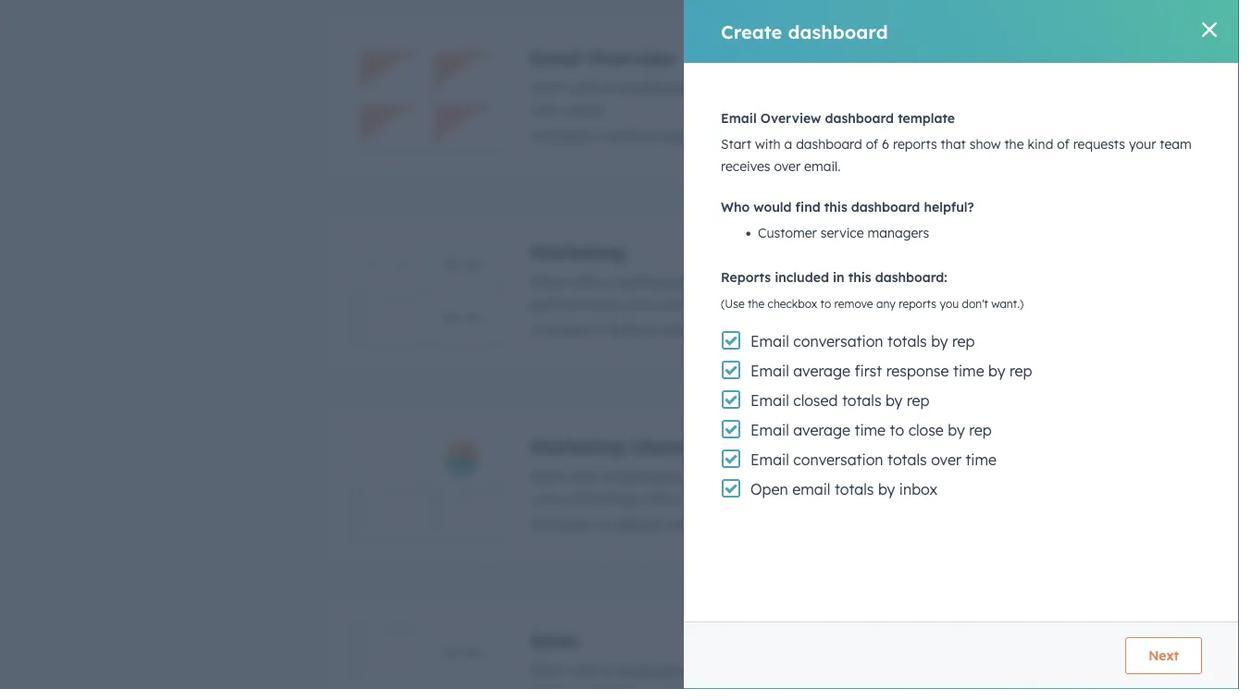 Task type: vqa. For each thing, say whether or not it's contained in the screenshot.
The within start with a dashboard of 6 reports that show the kind of requests your team receives over email.
yes



Task type: describe. For each thing, give the bounding box(es) containing it.
reports inside start with a dashboard of 6 reports that show the kind of requests your team receives over email.
[[893, 136, 937, 152]]

that inside start with a dashboard of 6 reports that show the kind of requests your team receives over email.
[[941, 136, 966, 152]]

start inside email overview start with a dashboard of 6 reports that show the kind of requests your team receives over email.
[[530, 78, 565, 97]]

0 horizontal spatial the
[[748, 297, 765, 311]]

on inside marketing channel performance start with a dashboard of 10 reports that focus on monitoring key metrics for your core marketing channels, from landing pages to social media. includes 10 default reports
[[864, 467, 881, 485]]

dashboard:
[[875, 269, 947, 285]]

customer service managers
[[758, 225, 929, 241]]

on for marketing
[[856, 273, 873, 291]]

totals for email conversation totals over time
[[887, 451, 927, 469]]

close image
[[1202, 22, 1217, 37]]

email for email closed totals by rep
[[750, 391, 789, 410]]

marketing start with a dashboard of 9 reports that focus on your website performance. also performance and contact activity.
[[530, 240, 1097, 313]]

email. inside email overview start with a dashboard of 6 reports that show the kind of requests your team receives over email.
[[565, 100, 606, 119]]

rep down "don't"
[[952, 332, 975, 351]]

key
[[966, 467, 990, 485]]

email for email conversation totals by rep
[[750, 332, 789, 351]]

with inside email overview start with a dashboard of 6 reports that show the kind of requests your team receives over email.
[[569, 78, 599, 97]]

social
[[868, 489, 909, 508]]

your inside start with a dashboard of 6 reports that show the kind of requests your team receives over email.
[[1129, 136, 1156, 152]]

the inside email overview start with a dashboard of 6 reports that show the kind of requests your team receives over email.
[[854, 78, 877, 97]]

email conversation totals over time
[[750, 451, 997, 469]]

by for email conversation totals by rep
[[931, 332, 948, 351]]

create
[[721, 20, 782, 43]]

includes for start
[[530, 321, 590, 339]]

average for first
[[793, 362, 850, 380]]

receives inside start with a dashboard of 6 reports that show the kind of requests your team receives over email.
[[721, 158, 770, 174]]

9 inside 'marketing start with a dashboard of 9 reports that focus on your website performance. also performance and contact activity.'
[[714, 273, 722, 291]]

metrics
[[994, 467, 1045, 485]]

with right activities,
[[651, 683, 681, 689]]

0 horizontal spatial 10
[[594, 515, 610, 533]]

email for email conversation totals over time
[[750, 451, 789, 469]]

reports
[[721, 269, 771, 285]]

dashboard inside 'marketing start with a dashboard of 9 reports that focus on your website performance. also performance and contact activity.'
[[616, 273, 692, 291]]

performance
[[712, 434, 831, 458]]

would
[[754, 199, 792, 215]]

media.
[[913, 489, 960, 508]]

monitoring
[[885, 467, 962, 485]]

don't
[[962, 297, 988, 311]]

team inside start with a dashboard of 6 reports that show the kind of requests your team receives over email.
[[1160, 136, 1192, 152]]

close
[[908, 421, 944, 440]]

(use
[[721, 297, 745, 311]]

rep up key
[[969, 421, 992, 440]]

a inside email overview start with a dashboard of 6 reports that show the kind of requests your team receives over email.
[[603, 78, 612, 97]]

email closed totals by rep
[[750, 391, 929, 410]]

start with a dashboard of 6 reports that show the kind of requests your team receives over email.
[[721, 136, 1192, 174]]

by down want.)
[[988, 362, 1005, 380]]

included
[[775, 269, 829, 285]]

show inside email overview start with a dashboard of 6 reports that show the kind of requests your team receives over email.
[[814, 78, 850, 97]]

who would find this dashboard helpful?
[[721, 199, 974, 215]]

who
[[721, 199, 750, 215]]

1 vertical spatial time
[[855, 421, 886, 440]]

pages
[[803, 489, 846, 508]]

dashboard inside email overview start with a dashboard of 6 reports that show the kind of requests your team receives over email.
[[616, 78, 692, 97]]

that inside 'marketing start with a dashboard of 9 reports that focus on your website performance. also performance and contact activity.'
[[781, 273, 810, 291]]

that inside marketing channel performance start with a dashboard of 10 reports that focus on monitoring key metrics for your core marketing channels, from landing pages to social media. includes 10 default reports
[[789, 467, 818, 485]]

any
[[876, 297, 896, 311]]

overview for email overview dashboard template
[[760, 110, 821, 126]]

focus for sales
[[814, 661, 852, 680]]

managers
[[868, 225, 929, 241]]

a inside marketing channel performance start with a dashboard of 10 reports that focus on monitoring key metrics for your core marketing channels, from landing pages to social media. includes 10 default reports
[[603, 467, 612, 485]]

and inside 'marketing start with a dashboard of 9 reports that focus on your website performance. also performance and contact activity.'
[[625, 295, 651, 313]]

default inside marketing channel performance start with a dashboard of 10 reports that focus on monitoring key metrics for your core marketing channels, from landing pages to social media. includes 10 default reports
[[614, 515, 663, 533]]

of inside 'marketing start with a dashboard of 9 reports that focus on your website performance. also performance and contact activity.'
[[696, 273, 710, 291]]

contact
[[656, 295, 709, 313]]

email. inside start with a dashboard of 6 reports that show the kind of requests your team receives over email.
[[804, 158, 841, 174]]

marketing
[[565, 489, 636, 508]]

open email totals by inbox
[[750, 480, 937, 499]]

dashboard up managers
[[851, 199, 920, 215]]

kind inside start with a dashboard of 6 reports that show the kind of requests your team receives over email.
[[1028, 136, 1053, 152]]

core
[[530, 489, 561, 508]]

marketing for start
[[530, 240, 625, 263]]

show inside start with a dashboard of 6 reports that show the kind of requests your team receives over email.
[[969, 136, 1001, 152]]

your inside 'marketing start with a dashboard of 9 reports that focus on your website performance. also performance and contact activity.'
[[878, 273, 909, 291]]

email conversation totals by rep
[[750, 332, 975, 351]]

email
[[792, 480, 830, 499]]

but
[[758, 683, 781, 689]]

channels,
[[640, 489, 705, 508]]

2 vertical spatial over
[[931, 451, 961, 469]]

with inside start with a dashboard of 6 reports that show the kind of requests your team receives over email.
[[755, 136, 781, 152]]

track
[[1028, 661, 1065, 680]]

reports inside sales start with a dashboard of 5 reports that focus on your deals and sales. track your team's activities, with prospects but also in their deals.
[[727, 661, 777, 680]]

this for dashboard
[[824, 199, 847, 215]]

team's
[[530, 683, 577, 689]]

rep down response
[[907, 391, 929, 410]]

includes 9 default reports
[[530, 321, 710, 339]]

start inside 'marketing start with a dashboard of 9 reports that focus on your website performance. also performance and contact activity.'
[[530, 273, 565, 291]]

requests inside start with a dashboard of 6 reports that show the kind of requests your team receives over email.
[[1073, 136, 1125, 152]]

on for sales
[[856, 661, 874, 680]]

next
[[1148, 648, 1179, 664]]

email for email average first response time by rep
[[750, 362, 789, 380]]

dashboard inside start with a dashboard of 6 reports that show the kind of requests your team receives over email.
[[796, 136, 862, 152]]

find
[[795, 199, 820, 215]]

over inside start with a dashboard of 6 reports that show the kind of requests your team receives over email.
[[774, 158, 801, 174]]

customer
[[758, 225, 817, 241]]

sales.
[[985, 661, 1024, 680]]

with up activities,
[[569, 661, 599, 680]]

that inside email overview start with a dashboard of 6 reports that show the kind of requests your team receives over email.
[[782, 78, 810, 97]]

start inside marketing channel performance start with a dashboard of 10 reports that focus on monitoring key metrics for your core marketing channels, from landing pages to social media. includes 10 default reports
[[530, 467, 565, 485]]

kind inside email overview start with a dashboard of 6 reports that show the kind of requests your team receives over email.
[[881, 78, 910, 97]]

requests inside email overview start with a dashboard of 6 reports that show the kind of requests your team receives over email.
[[933, 78, 992, 97]]

dashboard inside sales start with a dashboard of 5 reports that focus on your deals and sales. track your team's activities, with prospects but also in their deals.
[[616, 661, 692, 680]]

reports inside 'marketing start with a dashboard of 9 reports that focus on your website performance. also performance and contact activity.'
[[727, 273, 777, 291]]

dashboard inside marketing channel performance start with a dashboard of 10 reports that focus on monitoring key metrics for your core marketing channels, from landing pages to social media. includes 10 default reports
[[616, 467, 692, 485]]

average for time
[[793, 421, 850, 440]]

checkbox
[[768, 297, 817, 311]]

reports inside email overview start with a dashboard of 6 reports that show the kind of requests your team receives over email.
[[727, 78, 777, 97]]

focus inside marketing channel performance start with a dashboard of 10 reports that focus on monitoring key metrics for your core marketing channels, from landing pages to social media. includes 10 default reports
[[822, 467, 859, 485]]

by right 'close'
[[948, 421, 965, 440]]

open
[[750, 480, 788, 499]]

sales
[[530, 629, 579, 652]]

for
[[1050, 467, 1069, 485]]

your inside marketing channel performance start with a dashboard of 10 reports that focus on monitoring key metrics for your core marketing channels, from landing pages to social media. includes 10 default reports
[[1074, 467, 1105, 485]]

channel
[[631, 434, 706, 458]]



Task type: locate. For each thing, give the bounding box(es) containing it.
marketing up performance
[[530, 240, 625, 263]]

0 vertical spatial requests
[[933, 78, 992, 97]]

requests
[[933, 78, 992, 97], [1073, 136, 1125, 152]]

2 marketing from the top
[[530, 434, 625, 458]]

totals for email closed totals by rep
[[842, 391, 881, 410]]

focus for marketing
[[814, 273, 852, 291]]

1 average from the top
[[793, 362, 850, 380]]

sales start with a dashboard of 5 reports that focus on your deals and sales. track your team's activities, with prospects but also in their deals.
[[530, 629, 1100, 689]]

to for remove
[[820, 297, 831, 311]]

0 horizontal spatial over
[[530, 100, 561, 119]]

closed
[[793, 391, 838, 410]]

and inside sales start with a dashboard of 5 reports that focus on your deals and sales. track your team's activities, with prospects but also in their deals.
[[954, 661, 981, 680]]

0 vertical spatial focus
[[814, 273, 852, 291]]

receives inside email overview start with a dashboard of 6 reports that show the kind of requests your team receives over email.
[[1072, 78, 1129, 97]]

focus up pages
[[822, 467, 859, 485]]

includes inside option
[[530, 126, 590, 145]]

with up includes 6 default reports
[[569, 78, 599, 97]]

0 vertical spatial default
[[606, 126, 656, 145]]

with up marketing
[[569, 467, 599, 485]]

create dashboard
[[721, 20, 888, 43]]

that up also
[[781, 661, 810, 680]]

of inside marketing channel performance start with a dashboard of 10 reports that focus on monitoring key metrics for your core marketing channels, from landing pages to social media. includes 10 default reports
[[696, 467, 710, 485]]

over up includes 6 default reports
[[530, 100, 561, 119]]

the inside start with a dashboard of 6 reports that show the kind of requests your team receives over email.
[[1004, 136, 1024, 152]]

in
[[833, 269, 844, 285], [818, 683, 830, 689]]

dashboard up channels,
[[616, 467, 692, 485]]

0 horizontal spatial 6
[[594, 126, 602, 145]]

want.)
[[991, 297, 1024, 311]]

0 vertical spatial and
[[625, 295, 651, 313]]

0 vertical spatial in
[[833, 269, 844, 285]]

5
[[714, 661, 723, 680]]

1 horizontal spatial overview
[[760, 110, 821, 126]]

to left social
[[850, 489, 864, 508]]

on up their
[[856, 661, 874, 680]]

totals up inbox
[[887, 451, 927, 469]]

of inside sales start with a dashboard of 5 reports that focus on your deals and sales. track your team's activities, with prospects but also in their deals.
[[696, 661, 710, 680]]

1 horizontal spatial this
[[848, 269, 871, 285]]

conversation for email conversation totals by rep
[[793, 332, 883, 351]]

you
[[940, 297, 959, 311]]

2 vertical spatial on
[[856, 661, 874, 680]]

email for email average time to close by rep
[[750, 421, 789, 440]]

average down closed
[[793, 421, 850, 440]]

over left key
[[931, 451, 961, 469]]

your inside email overview start with a dashboard of 6 reports that show the kind of requests your team receives over email.
[[997, 78, 1028, 97]]

website
[[913, 273, 966, 291]]

this up remove
[[848, 269, 871, 285]]

a up activities,
[[603, 661, 612, 680]]

2 horizontal spatial over
[[931, 451, 961, 469]]

totals for email conversation totals by rep
[[887, 332, 927, 351]]

this
[[824, 199, 847, 215], [848, 269, 871, 285]]

activity.
[[713, 295, 767, 313]]

0 vertical spatial conversation
[[793, 332, 883, 351]]

0 vertical spatial time
[[953, 362, 984, 380]]

0 vertical spatial overview
[[588, 46, 676, 69]]

dashboard up activities,
[[616, 661, 692, 680]]

1 vertical spatial average
[[793, 421, 850, 440]]

1 conversation from the top
[[793, 332, 883, 351]]

email inside email overview start with a dashboard of 6 reports that show the kind of requests your team receives over email.
[[530, 46, 583, 69]]

time for response
[[953, 362, 984, 380]]

2 vertical spatial default
[[614, 515, 663, 533]]

conversation for email conversation totals over time
[[793, 451, 883, 469]]

1 vertical spatial and
[[954, 661, 981, 680]]

default for marketing
[[606, 321, 655, 339]]

1 horizontal spatial team
[[1160, 136, 1192, 152]]

by for email closed totals by rep
[[886, 391, 903, 410]]

with inside 'marketing start with a dashboard of 9 reports that focus on your website performance. also performance and contact activity.'
[[569, 273, 599, 291]]

over
[[530, 100, 561, 119], [774, 158, 801, 174], [931, 451, 961, 469]]

start up team's
[[530, 661, 565, 680]]

1 marketing from the top
[[530, 240, 625, 263]]

9 down performance
[[594, 321, 602, 339]]

2 vertical spatial focus
[[814, 661, 852, 680]]

average
[[793, 362, 850, 380], [793, 421, 850, 440]]

with
[[569, 78, 599, 97], [755, 136, 781, 152], [569, 273, 599, 291], [569, 467, 599, 485], [569, 661, 599, 680], [651, 683, 681, 689]]

none checkbox containing email overview
[[322, 14, 1154, 179]]

marketing
[[530, 240, 625, 263], [530, 434, 625, 458]]

0 horizontal spatial email.
[[565, 100, 606, 119]]

6 inside email overview start with a dashboard of 6 reports that show the kind of requests your team receives over email.
[[714, 78, 723, 97]]

2 vertical spatial to
[[850, 489, 864, 508]]

1 horizontal spatial kind
[[1028, 136, 1053, 152]]

that inside sales start with a dashboard of 5 reports that focus on your deals and sales. track your team's activities, with prospects but also in their deals.
[[781, 661, 810, 680]]

email for email overview dashboard template
[[721, 110, 757, 126]]

to left 'close'
[[890, 421, 904, 440]]

by
[[931, 332, 948, 351], [988, 362, 1005, 380], [886, 391, 903, 410], [948, 421, 965, 440], [878, 480, 895, 499]]

to inside marketing channel performance start with a dashboard of 10 reports that focus on monitoring key metrics for your core marketing channels, from landing pages to social media. includes 10 default reports
[[850, 489, 864, 508]]

focus
[[814, 273, 852, 291], [822, 467, 859, 485], [814, 661, 852, 680]]

with inside marketing channel performance start with a dashboard of 10 reports that focus on monitoring key metrics for your core marketing channels, from landing pages to social media. includes 10 default reports
[[569, 467, 599, 485]]

email overview start with a dashboard of 6 reports that show the kind of requests your team receives over email.
[[530, 46, 1129, 119]]

marketing channel performance start with a dashboard of 10 reports that focus on monitoring key metrics for your core marketing channels, from landing pages to social media. includes 10 default reports
[[530, 434, 1105, 533]]

0 vertical spatial kind
[[881, 78, 910, 97]]

1 vertical spatial default
[[606, 321, 655, 339]]

1 horizontal spatial to
[[850, 489, 864, 508]]

2 conversation from the top
[[793, 451, 883, 469]]

reports
[[727, 78, 777, 97], [660, 126, 710, 145], [893, 136, 937, 152], [727, 273, 777, 291], [899, 297, 936, 311], [659, 321, 710, 339], [734, 467, 785, 485], [667, 515, 718, 533], [727, 661, 777, 680]]

0 horizontal spatial to
[[820, 297, 831, 311]]

time right the monitoring
[[966, 451, 997, 469]]

includes inside marketing channel performance start with a dashboard of 10 reports that focus on monitoring key metrics for your core marketing channels, from landing pages to social media. includes 10 default reports
[[530, 515, 590, 533]]

10 down marketing
[[594, 515, 610, 533]]

10
[[714, 467, 730, 485], [594, 515, 610, 533]]

and right deals
[[954, 661, 981, 680]]

6 inside start with a dashboard of 6 reports that show the kind of requests your team receives over email.
[[882, 136, 889, 152]]

by up response
[[931, 332, 948, 351]]

first
[[855, 362, 882, 380]]

3 includes from the top
[[530, 515, 590, 533]]

10 up from
[[714, 467, 730, 485]]

1 horizontal spatial 10
[[714, 467, 730, 485]]

email average time to close by rep
[[750, 421, 992, 440]]

in up remove
[[833, 269, 844, 285]]

1 horizontal spatial in
[[833, 269, 844, 285]]

0 horizontal spatial show
[[814, 78, 850, 97]]

time for over
[[966, 451, 997, 469]]

1 horizontal spatial email.
[[804, 158, 841, 174]]

that up email overview dashboard template
[[782, 78, 810, 97]]

dashboard left template
[[825, 110, 894, 126]]

by left inbox
[[878, 480, 895, 499]]

performance.
[[970, 273, 1064, 291]]

0 horizontal spatial and
[[625, 295, 651, 313]]

1 vertical spatial includes
[[530, 321, 590, 339]]

1 vertical spatial show
[[969, 136, 1001, 152]]

by down email average first response time by rep
[[886, 391, 903, 410]]

also
[[785, 683, 814, 689]]

0 vertical spatial over
[[530, 100, 561, 119]]

to
[[820, 297, 831, 311], [890, 421, 904, 440], [850, 489, 864, 508]]

1 vertical spatial overview
[[760, 110, 821, 126]]

a up performance
[[603, 273, 612, 291]]

0 vertical spatial email.
[[565, 100, 606, 119]]

over inside email overview start with a dashboard of 6 reports that show the kind of requests your team receives over email.
[[530, 100, 561, 119]]

start up performance
[[530, 273, 565, 291]]

receives
[[1072, 78, 1129, 97], [721, 158, 770, 174]]

time up "email conversation totals over time"
[[855, 421, 886, 440]]

start up who at the top right of the page
[[721, 136, 751, 152]]

totals up response
[[887, 332, 927, 351]]

(use the checkbox to remove any reports you don't want.)
[[721, 297, 1024, 311]]

email average first response time by rep
[[750, 362, 1032, 380]]

0 vertical spatial on
[[856, 273, 873, 291]]

1 includes from the top
[[530, 126, 590, 145]]

focus inside 'marketing start with a dashboard of 9 reports that focus on your website performance. also performance and contact activity.'
[[814, 273, 852, 291]]

inbox
[[899, 480, 937, 499]]

response
[[886, 362, 949, 380]]

2 includes from the top
[[530, 321, 590, 339]]

from
[[709, 489, 743, 508]]

that up checkbox
[[781, 273, 810, 291]]

the
[[854, 78, 877, 97], [1004, 136, 1024, 152], [748, 297, 765, 311]]

email
[[530, 46, 583, 69], [721, 110, 757, 126], [750, 332, 789, 351], [750, 362, 789, 380], [750, 391, 789, 410], [750, 421, 789, 440], [750, 451, 789, 469]]

performance
[[530, 295, 620, 313]]

template
[[898, 110, 955, 126]]

1 horizontal spatial 6
[[714, 78, 723, 97]]

totals down first
[[842, 391, 881, 410]]

of
[[696, 78, 710, 97], [914, 78, 929, 97], [866, 136, 878, 152], [1057, 136, 1069, 152], [696, 273, 710, 291], [696, 467, 710, 485], [696, 661, 710, 680]]

conversation
[[793, 332, 883, 351], [793, 451, 883, 469]]

0 vertical spatial show
[[814, 78, 850, 97]]

None checkbox
[[322, 208, 1154, 373], [322, 403, 1154, 567], [322, 597, 1154, 689], [322, 208, 1154, 373], [322, 403, 1154, 567], [322, 597, 1154, 689]]

start up includes 6 default reports
[[530, 78, 565, 97]]

with up performance
[[569, 273, 599, 291]]

0 horizontal spatial this
[[824, 199, 847, 215]]

average up closed
[[793, 362, 850, 380]]

0 vertical spatial 9
[[714, 273, 722, 291]]

rep
[[952, 332, 975, 351], [1010, 362, 1032, 380], [907, 391, 929, 410], [969, 421, 992, 440]]

activities,
[[581, 683, 647, 689]]

a inside 'marketing start with a dashboard of 9 reports that focus on your website performance. also performance and contact activity.'
[[603, 273, 612, 291]]

start inside sales start with a dashboard of 5 reports that focus on your deals and sales. track your team's activities, with prospects but also in their deals.
[[530, 661, 565, 680]]

1 horizontal spatial the
[[854, 78, 877, 97]]

remove
[[834, 297, 873, 311]]

0 vertical spatial receives
[[1072, 78, 1129, 97]]

1 vertical spatial requests
[[1073, 136, 1125, 152]]

1 horizontal spatial requests
[[1073, 136, 1125, 152]]

email.
[[565, 100, 606, 119], [804, 158, 841, 174]]

to down reports included in this dashboard:
[[820, 297, 831, 311]]

a inside sales start with a dashboard of 5 reports that focus on your deals and sales. track your team's activities, with prospects but also in their deals.
[[603, 661, 612, 680]]

that down template
[[941, 136, 966, 152]]

1 vertical spatial focus
[[822, 467, 859, 485]]

0 vertical spatial 10
[[714, 467, 730, 485]]

prospects
[[685, 683, 754, 689]]

0 horizontal spatial in
[[818, 683, 830, 689]]

dashboard up includes 6 default reports
[[616, 78, 692, 97]]

team inside email overview start with a dashboard of 6 reports that show the kind of requests your team receives over email.
[[1032, 78, 1068, 97]]

by for open email totals by inbox
[[878, 480, 895, 499]]

start
[[530, 78, 565, 97], [721, 136, 751, 152], [530, 273, 565, 291], [530, 467, 565, 485], [530, 661, 565, 680]]

1 vertical spatial on
[[864, 467, 881, 485]]

dashboard up email overview start with a dashboard of 6 reports that show the kind of requests your team receives over email.
[[788, 20, 888, 43]]

marketing inside marketing channel performance start with a dashboard of 10 reports that focus on monitoring key metrics for your core marketing channels, from landing pages to social media. includes 10 default reports
[[530, 434, 625, 458]]

and
[[625, 295, 651, 313], [954, 661, 981, 680]]

reports included in this dashboard:
[[721, 269, 947, 285]]

show up helpful?
[[969, 136, 1001, 152]]

start up the core
[[530, 467, 565, 485]]

overview down create dashboard
[[760, 110, 821, 126]]

deals.
[[870, 683, 911, 689]]

1 horizontal spatial and
[[954, 661, 981, 680]]

1 vertical spatial kind
[[1028, 136, 1053, 152]]

1 horizontal spatial 9
[[714, 273, 722, 291]]

0 horizontal spatial team
[[1032, 78, 1068, 97]]

on up (use the checkbox to remove any reports you don't want.)
[[856, 273, 873, 291]]

1 vertical spatial 10
[[594, 515, 610, 533]]

1 vertical spatial the
[[1004, 136, 1024, 152]]

default for email overview
[[606, 126, 656, 145]]

this up service
[[824, 199, 847, 215]]

1 vertical spatial email.
[[804, 158, 841, 174]]

0 vertical spatial this
[[824, 199, 847, 215]]

this for dashboard:
[[848, 269, 871, 285]]

landing
[[747, 489, 798, 508]]

1 vertical spatial to
[[890, 421, 904, 440]]

2 average from the top
[[793, 421, 850, 440]]

None checkbox
[[322, 14, 1154, 179]]

conversation down remove
[[793, 332, 883, 351]]

totals for open email totals by inbox
[[835, 480, 874, 499]]

overview inside email overview start with a dashboard of 6 reports that show the kind of requests your team receives over email.
[[588, 46, 676, 69]]

focus inside sales start with a dashboard of 5 reports that focus on your deals and sales. track your team's activities, with prospects but also in their deals.
[[814, 661, 852, 680]]

0 horizontal spatial receives
[[721, 158, 770, 174]]

0 horizontal spatial overview
[[588, 46, 676, 69]]

totals
[[887, 332, 927, 351], [842, 391, 881, 410], [887, 451, 927, 469], [835, 480, 874, 499]]

totals down "email conversation totals over time"
[[835, 480, 874, 499]]

includes
[[530, 126, 590, 145], [530, 321, 590, 339], [530, 515, 590, 533]]

overview
[[588, 46, 676, 69], [760, 110, 821, 126]]

0 vertical spatial includes
[[530, 126, 590, 145]]

in inside sales start with a dashboard of 5 reports that focus on your deals and sales. track your team's activities, with prospects but also in their deals.
[[818, 683, 830, 689]]

helpful?
[[924, 199, 974, 215]]

to for close
[[890, 421, 904, 440]]

default
[[606, 126, 656, 145], [606, 321, 655, 339], [614, 515, 663, 533]]

0 horizontal spatial kind
[[881, 78, 910, 97]]

their
[[834, 683, 866, 689]]

team
[[1032, 78, 1068, 97], [1160, 136, 1192, 152]]

9 up (use
[[714, 273, 722, 291]]

1 vertical spatial receives
[[721, 158, 770, 174]]

0 vertical spatial average
[[793, 362, 850, 380]]

on up social
[[864, 467, 881, 485]]

rep down want.)
[[1010, 362, 1032, 380]]

start inside start with a dashboard of 6 reports that show the kind of requests your team receives over email.
[[721, 136, 751, 152]]

focus up remove
[[814, 273, 852, 291]]

in right also
[[818, 683, 830, 689]]

1 horizontal spatial show
[[969, 136, 1001, 152]]

2 horizontal spatial to
[[890, 421, 904, 440]]

time right response
[[953, 362, 984, 380]]

2 horizontal spatial the
[[1004, 136, 1024, 152]]

2 vertical spatial time
[[966, 451, 997, 469]]

0 vertical spatial marketing
[[530, 240, 625, 263]]

2 vertical spatial the
[[748, 297, 765, 311]]

2 horizontal spatial 6
[[882, 136, 889, 152]]

show up email overview dashboard template
[[814, 78, 850, 97]]

over up the would
[[774, 158, 801, 174]]

includes for overview
[[530, 126, 590, 145]]

overview for email overview start with a dashboard of 6 reports that show the kind of requests your team receives over email.
[[588, 46, 676, 69]]

that
[[782, 78, 810, 97], [941, 136, 966, 152], [781, 273, 810, 291], [789, 467, 818, 485], [781, 661, 810, 680]]

1 vertical spatial over
[[774, 158, 801, 174]]

service
[[821, 225, 864, 241]]

1 vertical spatial marketing
[[530, 434, 625, 458]]

1 horizontal spatial over
[[774, 158, 801, 174]]

deals
[[913, 661, 950, 680]]

focus up their
[[814, 661, 852, 680]]

a
[[603, 78, 612, 97], [784, 136, 792, 152], [603, 273, 612, 291], [603, 467, 612, 485], [603, 661, 612, 680]]

marketing inside 'marketing start with a dashboard of 9 reports that focus on your website performance. also performance and contact activity.'
[[530, 240, 625, 263]]

0 vertical spatial team
[[1032, 78, 1068, 97]]

1 vertical spatial in
[[818, 683, 830, 689]]

0 horizontal spatial requests
[[933, 78, 992, 97]]

0 vertical spatial the
[[854, 78, 877, 97]]

1 vertical spatial team
[[1160, 136, 1192, 152]]

6
[[714, 78, 723, 97], [594, 126, 602, 145], [882, 136, 889, 152]]

overview up includes 6 default reports
[[588, 46, 676, 69]]

1 vertical spatial conversation
[[793, 451, 883, 469]]

a up marketing
[[603, 467, 612, 485]]

0 vertical spatial to
[[820, 297, 831, 311]]

marketing for channel
[[530, 434, 625, 458]]

and up includes 9 default reports
[[625, 295, 651, 313]]

includes 6 default reports
[[530, 126, 710, 145]]

email overview dashboard template
[[721, 110, 955, 126]]

that up pages
[[789, 467, 818, 485]]

a down email overview dashboard template
[[784, 136, 792, 152]]

on inside sales start with a dashboard of 5 reports that focus on your deals and sales. track your team's activities, with prospects but also in their deals.
[[856, 661, 874, 680]]

with up the would
[[755, 136, 781, 152]]

1 horizontal spatial receives
[[1072, 78, 1129, 97]]

marketing up marketing
[[530, 434, 625, 458]]

2 vertical spatial includes
[[530, 515, 590, 533]]

dashboard down email overview dashboard template
[[796, 136, 862, 152]]

0 horizontal spatial 9
[[594, 321, 602, 339]]

on inside 'marketing start with a dashboard of 9 reports that focus on your website performance. also performance and contact activity.'
[[856, 273, 873, 291]]

email. up includes 6 default reports
[[565, 100, 606, 119]]

dashboard up "contact"
[[616, 273, 692, 291]]

email. up the find
[[804, 158, 841, 174]]

email for email overview start with a dashboard of 6 reports that show the kind of requests your team receives over email.
[[530, 46, 583, 69]]

your
[[997, 78, 1028, 97], [1129, 136, 1156, 152], [878, 273, 909, 291], [1074, 467, 1105, 485], [878, 661, 909, 680], [1069, 661, 1100, 680]]

also
[[1068, 273, 1097, 291]]

dashboard
[[788, 20, 888, 43], [616, 78, 692, 97], [825, 110, 894, 126], [796, 136, 862, 152], [851, 199, 920, 215], [616, 273, 692, 291], [616, 467, 692, 485], [616, 661, 692, 680]]

a inside start with a dashboard of 6 reports that show the kind of requests your team receives over email.
[[784, 136, 792, 152]]

a up includes 6 default reports
[[603, 78, 612, 97]]

conversation up 'open email totals by inbox'
[[793, 451, 883, 469]]

1 vertical spatial this
[[848, 269, 871, 285]]

next button
[[1125, 638, 1202, 675]]

1 vertical spatial 9
[[594, 321, 602, 339]]



